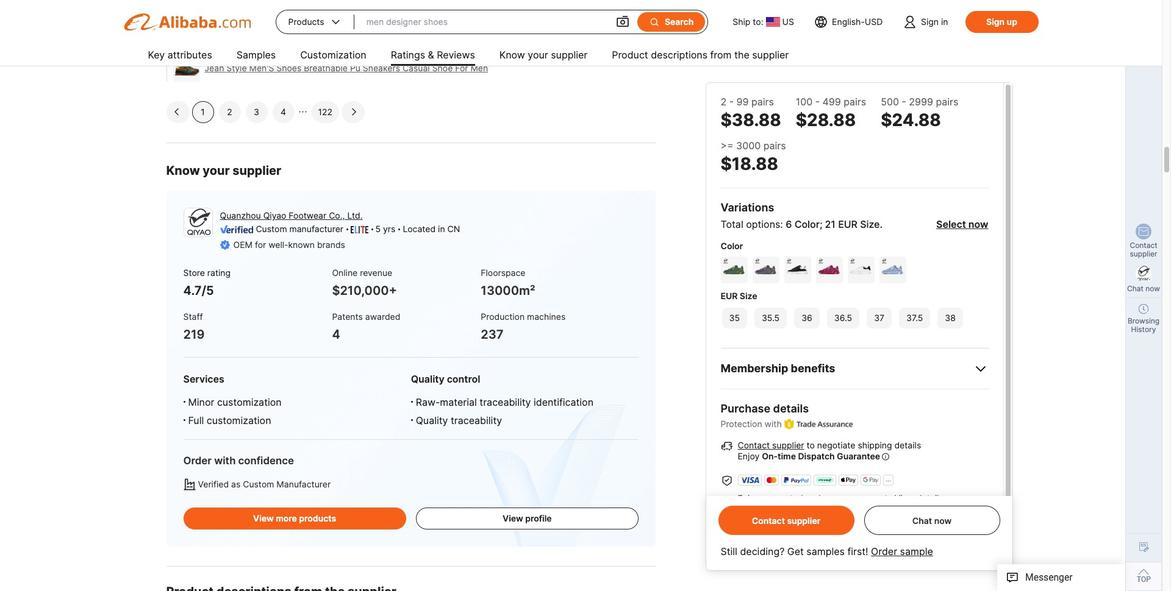 Task type: describe. For each thing, give the bounding box(es) containing it.
2 for 2
[[227, 107, 232, 117]]

samples
[[807, 546, 845, 558]]

content
[[275, 33, 306, 43]]

and
[[806, 494, 821, 504]]

1 horizontal spatial eur
[[838, 218, 858, 231]]

on-
[[762, 451, 778, 462]]

quanzhou qiyao footwear co., ltd.
[[220, 210, 363, 221]]

1 vertical spatial chat now
[[912, 516, 952, 526]]

know your supplier link
[[499, 44, 588, 68]]

view details
[[737, 519, 986, 543]]

within
[[815, 519, 839, 530]]

search
[[665, 16, 694, 27]]

0 horizontal spatial 3
[[228, 33, 234, 43]]

materials.
[[510, 0, 554, 12]]

store rating 4.7/5
[[183, 268, 231, 298]]

4 inside button
[[281, 107, 286, 117]]

1 vertical spatial traceability
[[451, 415, 502, 427]]

0 horizontal spatial order
[[183, 455, 212, 467]]

sign for sign up
[[986, 16, 1005, 27]]

30
[[842, 519, 852, 530]]

- for $24.88
[[902, 96, 906, 108]]

brands
[[317, 240, 345, 250]]

>= 3000 pairs $18.88
[[721, 140, 786, 174]]

total options: 6 color ; 21 eur size .
[[721, 218, 883, 231]]

0 vertical spatial customization
[[217, 397, 282, 409]]

awarded
[[365, 312, 400, 322]]

with for protection
[[765, 419, 782, 429]]

details inside view details
[[737, 533, 764, 543]]

style
[[226, 63, 247, 73]]

more
[[276, 514, 297, 524]]

protection with
[[721, 419, 782, 429]]

online revenue $210,000+
[[332, 268, 397, 298]]

browsing history
[[1128, 317, 1160, 334]]

refunds
[[782, 519, 813, 530]]

2 - 99 pairs $38.88
[[721, 96, 781, 131]]

hidden
[[323, 33, 351, 43]]

floorspace
[[481, 268, 525, 278]]

well
[[397, 0, 415, 12]]

122
[[318, 107, 332, 117]]

2 for 2 - 99 pairs $38.88
[[721, 96, 727, 108]]

for for oem
[[255, 240, 266, 250]]

machines
[[527, 312, 566, 322]]

now for 'select now' link
[[968, 218, 988, 231]]

select
[[936, 218, 966, 231]]

37 link
[[866, 307, 893, 330]]

minor
[[188, 397, 214, 409]]

for
[[455, 63, 468, 73]]

confidence
[[238, 455, 294, 467]]

receiving
[[887, 519, 924, 530]]

1 vertical spatial know
[[166, 163, 200, 178]]

1 vertical spatial know your supplier
[[166, 163, 281, 178]]

minor customization full customization
[[188, 397, 282, 427]]

ratings
[[391, 49, 425, 61]]

product descriptions from the supplier link
[[612, 44, 789, 68]]

4 button
[[272, 101, 294, 123]]

enjoy for enjoy encrypted and secure payments view details
[[738, 494, 760, 504]]

0 vertical spatial reviews
[[173, 33, 206, 43]]

pairs for $24.88
[[936, 96, 958, 108]]

2 horizontal spatial now
[[1146, 284, 1160, 293]]

view profile link
[[416, 508, 639, 530]]

manufacturer
[[277, 480, 331, 490]]

located
[[403, 224, 436, 234]]

35.5
[[762, 313, 780, 323]]

0 horizontal spatial contact supplier
[[752, 516, 821, 526]]

online
[[332, 268, 358, 278]]

- for $28.88
[[815, 96, 820, 108]]

36.5 link
[[826, 307, 861, 330]]

view for view more products
[[253, 514, 274, 524]]

pairs for $28.88
[[844, 96, 866, 108]]

0 vertical spatial contact supplier
[[1130, 241, 1157, 259]]

$24.88
[[881, 110, 941, 131]]

secure
[[823, 494, 850, 504]]

dispatch
[[798, 451, 835, 462]]

with left quality
[[454, 0, 473, 12]]

1 vertical spatial custom
[[243, 480, 274, 490]]

we're very satisfied with the shoes we received.  well crafted with quality materials. would highly recommend
[[173, 0, 615, 25]]

from
[[710, 49, 732, 61]]

are
[[308, 33, 321, 43]]

35.5 link
[[753, 307, 788, 330]]

1 horizontal spatial chat
[[1127, 284, 1144, 293]]

the inside product descriptions from the supplier link
[[734, 49, 749, 61]]

custom manufacturer
[[256, 224, 343, 234]]

of
[[876, 519, 885, 530]]

1 vertical spatial reviews
[[437, 49, 475, 61]]

38
[[945, 313, 956, 323]]

shipping
[[858, 441, 892, 451]]

membership
[[721, 362, 788, 375]]

revenue
[[360, 268, 392, 278]]

for for eligible
[[768, 519, 779, 530]]

3 inside button
[[254, 107, 259, 117]]

with for reviews
[[209, 33, 226, 43]]

sign up
[[986, 16, 1017, 27]]

0 vertical spatial color
[[795, 218, 820, 231]]

ship to:
[[733, 16, 763, 27]]

first!
[[847, 546, 868, 558]]

order with confidence
[[183, 455, 294, 467]]

37.5
[[906, 313, 923, 323]]

0 vertical spatial your
[[528, 49, 548, 61]]

material
[[440, 397, 477, 409]]

1 horizontal spatial know
[[499, 49, 525, 61]]

key attributes
[[148, 49, 212, 61]]

eur size
[[721, 291, 757, 301]]

36
[[802, 313, 812, 323]]

key
[[148, 49, 165, 61]]

floorspace 13000m²
[[481, 268, 535, 298]]

2 vertical spatial contact
[[752, 516, 785, 526]]

122 button
[[311, 101, 339, 123]]

219
[[183, 327, 205, 342]]

0 vertical spatial size
[[860, 218, 880, 231]]

highly
[[587, 0, 615, 12]]

attributes
[[168, 49, 212, 61]]

deciding?
[[740, 546, 785, 558]]

view for view details
[[967, 519, 986, 530]]

options:
[[746, 218, 783, 231]]

located in cn
[[403, 224, 460, 234]]

to
[[807, 441, 815, 451]]

order sample link
[[871, 546, 933, 558]]

men designer shoes text field
[[366, 11, 603, 33]]

- for $38.88
[[729, 96, 734, 108]]

pairs inside >= 3000 pairs $18.88
[[764, 140, 786, 152]]

would
[[557, 0, 585, 12]]



Task type: vqa. For each thing, say whether or not it's contained in the screenshot.


Task type: locate. For each thing, give the bounding box(es) containing it.
1 vertical spatial enjoy
[[738, 494, 760, 504]]

0 vertical spatial for
[[255, 240, 266, 250]]

$18.88
[[721, 154, 778, 174]]

size right 21 on the right top of page
[[860, 218, 880, 231]]

pairs right 99
[[751, 96, 774, 108]]

0 vertical spatial order
[[183, 455, 212, 467]]

in for sign
[[941, 16, 948, 27]]

custom right as
[[243, 480, 274, 490]]

chat now up sample
[[912, 516, 952, 526]]

with
[[265, 0, 285, 12], [454, 0, 473, 12], [209, 33, 226, 43], [765, 419, 782, 429], [214, 455, 236, 467]]

0 vertical spatial the
[[288, 0, 303, 12]]

3 right 2 button
[[254, 107, 259, 117]]

1 vertical spatial 3
[[254, 107, 259, 117]]

0 vertical spatial contact
[[1130, 241, 1157, 250]]

- inside 2 - 99 pairs $38.88
[[729, 96, 734, 108]]

1 horizontal spatial your
[[528, 49, 548, 61]]

with down purchase details
[[765, 419, 782, 429]]

pairs inside '500 - 2999 pairs $24.88'
[[936, 96, 958, 108]]

the up products
[[288, 0, 303, 12]]

0 horizontal spatial eur
[[721, 291, 738, 301]]

variations
[[721, 201, 774, 214]]

1 enjoy from the top
[[738, 451, 760, 462]]

1 vertical spatial 4
[[332, 327, 340, 342]]

quanzhou
[[220, 210, 261, 221]]

5 yrs
[[375, 224, 395, 234]]

for right 'eligible'
[[768, 519, 779, 530]]

0 vertical spatial know
[[499, 49, 525, 61]]

ellipsis image
[[299, 104, 306, 121]]

0 horizontal spatial for
[[255, 240, 266, 250]]

0 horizontal spatial reviews
[[173, 33, 206, 43]]

1 sign from the left
[[921, 16, 939, 27]]

raw-material traceability identification quality traceability
[[416, 397, 593, 427]]

1 vertical spatial contact supplier
[[752, 516, 821, 526]]

yrs
[[383, 224, 395, 234]]

with right satisfied
[[265, 0, 285, 12]]

product descriptions from the supplier
[[612, 49, 789, 61]]

details
[[773, 403, 809, 415], [894, 441, 921, 451], [917, 494, 943, 504], [737, 533, 764, 543]]

0 horizontal spatial the
[[288, 0, 303, 12]]

 search
[[649, 16, 694, 27]]

&
[[428, 49, 434, 61]]

1 vertical spatial for
[[768, 519, 779, 530]]

sign left up
[[986, 16, 1005, 27]]

quality inside raw-material traceability identification quality traceability
[[416, 415, 448, 427]]

with down recommend
[[209, 33, 226, 43]]

custom
[[256, 224, 287, 234], [243, 480, 274, 490]]

1 horizontal spatial size
[[860, 218, 880, 231]]

now for chat now button
[[934, 516, 952, 526]]

2 vertical spatial now
[[934, 516, 952, 526]]

5
[[375, 224, 381, 234]]

0 vertical spatial know your supplier
[[499, 49, 588, 61]]

sign
[[921, 16, 939, 27], [986, 16, 1005, 27]]

color down total
[[721, 241, 743, 251]]

manufacturer
[[289, 224, 343, 234]]

usd
[[865, 16, 883, 27]]

0 horizontal spatial 2
[[227, 107, 232, 117]]

details right shipping on the bottom
[[894, 441, 921, 451]]

pairs right 2999
[[936, 96, 958, 108]]

crafted
[[418, 0, 451, 12]]

cn
[[447, 224, 460, 234]]

>=
[[721, 140, 734, 152]]

ltd.
[[347, 210, 363, 221]]

eligible for refunds within 30 days of receiving products.
[[737, 519, 964, 530]]

1 vertical spatial size
[[740, 291, 757, 301]]

2 horizontal spatial -
[[902, 96, 906, 108]]

1 vertical spatial eur
[[721, 291, 738, 301]]

3 left repeated
[[228, 33, 234, 43]]

patents awarded 4
[[332, 312, 400, 342]]

jean style men's shoes breathable pu sneakers casual shoe for men link
[[205, 63, 488, 73]]

your up quanzhou
[[203, 163, 230, 178]]

chat now up the browsing in the bottom right of the page
[[1127, 284, 1160, 293]]

0 vertical spatial chat now
[[1127, 284, 1160, 293]]

now right the select
[[968, 218, 988, 231]]

view left more
[[253, 514, 274, 524]]

$28.88
[[796, 110, 856, 131]]

2 - from the left
[[815, 96, 820, 108]]

the inside the we're very satisfied with the shoes we received.  well crafted with quality materials. would highly recommend
[[288, 0, 303, 12]]

select now link
[[936, 218, 988, 231]]

1 vertical spatial order
[[871, 546, 897, 558]]

1 - from the left
[[729, 96, 734, 108]]

1 vertical spatial the
[[734, 49, 749, 61]]

benefits
[[791, 362, 835, 375]]

0 vertical spatial 4
[[281, 107, 286, 117]]

sample
[[900, 546, 933, 558]]

for right oem
[[255, 240, 266, 250]]

0 horizontal spatial -
[[729, 96, 734, 108]]

- inside '500 - 2999 pairs $24.88'
[[902, 96, 906, 108]]

size up 35
[[740, 291, 757, 301]]

reviews up for
[[437, 49, 475, 61]]

your down materials.
[[528, 49, 548, 61]]

pairs for $38.88
[[751, 96, 774, 108]]

enjoy left on-
[[738, 451, 760, 462]]

1 horizontal spatial for
[[768, 519, 779, 530]]

view right products.
[[967, 519, 986, 530]]

0 horizontal spatial now
[[934, 516, 952, 526]]

1 vertical spatial customization
[[207, 415, 271, 427]]

repeated
[[236, 33, 272, 43]]

2 inside 2 - 99 pairs $38.88
[[721, 96, 727, 108]]

1 horizontal spatial reviews
[[437, 49, 475, 61]]

know down men designer shoes text field
[[499, 49, 525, 61]]

traceability down material
[[451, 415, 502, 427]]

sign in
[[921, 16, 948, 27]]

eur
[[838, 218, 858, 231], [721, 291, 738, 301]]

2 enjoy from the top
[[738, 494, 760, 504]]

get
[[787, 546, 804, 558]]

customization right minor
[[217, 397, 282, 409]]

received.
[[352, 0, 394, 12]]

in left sign up on the top of the page
[[941, 16, 948, 27]]

2 right 1 button
[[227, 107, 232, 117]]

1 vertical spatial color
[[721, 241, 743, 251]]

view left profile
[[503, 514, 523, 524]]

1 horizontal spatial -
[[815, 96, 820, 108]]

us
[[782, 16, 794, 27]]

0 vertical spatial chat
[[1127, 284, 1144, 293]]

100 - 499 pairs $28.88
[[796, 96, 866, 131]]

known
[[288, 240, 315, 250]]

1 vertical spatial your
[[203, 163, 230, 178]]

quality up raw-
[[411, 374, 444, 386]]

enjoy on-time dispatch guarantee
[[738, 451, 880, 462]]

still deciding? get samples first! order sample
[[721, 546, 933, 558]]

3 button
[[245, 101, 267, 123]]

上一页，当前第1页 image
[[173, 109, 180, 116]]

eur right 21 on the right top of page
[[838, 218, 858, 231]]

store
[[183, 268, 205, 278]]

pairs right 499
[[844, 96, 866, 108]]

color right "6"
[[795, 218, 820, 231]]

4 left "ellipsis" image
[[281, 107, 286, 117]]

membership benefits
[[721, 362, 835, 375]]

eur up 35
[[721, 291, 738, 301]]

0 horizontal spatial chat now
[[912, 516, 952, 526]]

0 vertical spatial 3
[[228, 33, 234, 43]]

pairs inside 2 - 99 pairs $38.88
[[751, 96, 774, 108]]

as
[[231, 480, 241, 490]]

21
[[825, 218, 836, 231]]

2999
[[909, 96, 933, 108]]

0 vertical spatial traceability
[[480, 397, 531, 409]]

details down 'eligible'
[[737, 533, 764, 543]]

4 down patents
[[332, 327, 340, 342]]

ratings & reviews
[[391, 49, 475, 61]]

production machines 237
[[481, 312, 566, 342]]

now up the browsing in the bottom right of the page
[[1146, 284, 1160, 293]]

with for order
[[214, 455, 236, 467]]

0 horizontal spatial size
[[740, 291, 757, 301]]

1 horizontal spatial 3
[[254, 107, 259, 117]]

prompt image
[[882, 451, 889, 463]]

0 horizontal spatial know your supplier
[[166, 163, 281, 178]]

know your supplier down materials.
[[499, 49, 588, 61]]

profile
[[525, 514, 552, 524]]

;
[[820, 218, 823, 231]]

2 inside 2 button
[[227, 107, 232, 117]]

1 horizontal spatial chat now
[[1127, 284, 1160, 293]]

customization link
[[300, 44, 366, 68]]

know
[[499, 49, 525, 61], [166, 163, 200, 178]]

1 horizontal spatial 4
[[332, 327, 340, 342]]

services
[[183, 374, 224, 386]]

- right 500
[[902, 96, 906, 108]]

know down 上一页，当前第1页 icon at top left
[[166, 163, 200, 178]]


[[615, 15, 630, 29]]

500
[[881, 96, 899, 108]]

up
[[1007, 16, 1017, 27]]

full
[[188, 415, 204, 427]]

2 left 99
[[721, 96, 727, 108]]

0 vertical spatial now
[[968, 218, 988, 231]]

sign for sign in
[[921, 16, 939, 27]]

shoes
[[305, 0, 333, 12]]

2 sign from the left
[[986, 16, 1005, 27]]

0 horizontal spatial chat
[[912, 516, 932, 526]]

0 horizontal spatial in
[[438, 224, 445, 234]]

下一页，当前第1页 image
[[351, 109, 358, 116]]

reviews
[[173, 33, 206, 43], [437, 49, 475, 61]]

···
[[886, 477, 891, 486]]

know your supplier up quanzhou
[[166, 163, 281, 178]]

pairs inside 100 - 499 pairs $28.88
[[844, 96, 866, 108]]

1 horizontal spatial now
[[968, 218, 988, 231]]

1 horizontal spatial the
[[734, 49, 749, 61]]

view profile
[[503, 514, 552, 524]]

1 vertical spatial quality
[[416, 415, 448, 427]]

1 vertical spatial in
[[438, 224, 445, 234]]

browsing
[[1128, 317, 1160, 326]]

0 horizontal spatial color
[[721, 241, 743, 251]]

view inside view details
[[967, 519, 986, 530]]

0 vertical spatial quality
[[411, 374, 444, 386]]

1 horizontal spatial in
[[941, 16, 948, 27]]

0 vertical spatial eur
[[838, 218, 858, 231]]

control
[[447, 374, 480, 386]]

1 vertical spatial chat
[[912, 516, 932, 526]]

chat up the browsing in the bottom right of the page
[[1127, 284, 1144, 293]]

0 horizontal spatial 4
[[281, 107, 286, 117]]

1 horizontal spatial know your supplier
[[499, 49, 588, 61]]

1 horizontal spatial 2
[[721, 96, 727, 108]]

view for view profile
[[503, 514, 523, 524]]

the right from
[[734, 49, 749, 61]]

we're
[[173, 0, 198, 12]]

descriptions
[[651, 49, 708, 61]]

1 horizontal spatial contact supplier
[[1130, 241, 1157, 259]]

qiyao
[[263, 210, 286, 221]]

2 button
[[219, 101, 241, 123]]

we
[[336, 0, 349, 12]]

37
[[874, 313, 884, 323]]

key attributes link
[[148, 44, 212, 68]]

1 horizontal spatial order
[[871, 546, 897, 558]]

0 horizontal spatial sign
[[921, 16, 939, 27]]

reviews up attributes
[[173, 33, 206, 43]]

1 horizontal spatial color
[[795, 218, 820, 231]]

pairs right 3000
[[764, 140, 786, 152]]

enjoy up 'eligible'
[[738, 494, 760, 504]]

0 horizontal spatial know
[[166, 163, 200, 178]]

1 vertical spatial now
[[1146, 284, 1160, 293]]

samples
[[237, 49, 276, 61]]

order up verified
[[183, 455, 212, 467]]

- inside 100 - 499 pairs $28.88
[[815, 96, 820, 108]]

- left 99
[[729, 96, 734, 108]]

with up as
[[214, 455, 236, 467]]

details up to
[[773, 403, 809, 415]]

know your supplier
[[499, 49, 588, 61], [166, 163, 281, 178]]

ratings & reviews link
[[391, 44, 475, 68]]

4
[[281, 107, 286, 117], [332, 327, 340, 342]]

sneakers
[[363, 63, 400, 73]]

1 horizontal spatial sign
[[986, 16, 1005, 27]]

3 - from the left
[[902, 96, 906, 108]]

custom down qiyao
[[256, 224, 287, 234]]

details up chat now button
[[917, 494, 943, 504]]

enjoy for enjoy on-time dispatch guarantee
[[738, 451, 760, 462]]

0 horizontal spatial your
[[203, 163, 230, 178]]

sign right usd
[[921, 16, 939, 27]]

0 vertical spatial custom
[[256, 224, 287, 234]]

in for located
[[438, 224, 445, 234]]

order right first!
[[871, 546, 897, 558]]

jean style men's shoes breathable pu sneakers casual shoe for men
[[205, 63, 488, 73]]

- right 100
[[815, 96, 820, 108]]

enjoy encrypted and secure payments view details
[[738, 494, 943, 504]]

0 vertical spatial enjoy
[[738, 451, 760, 462]]

view more products link
[[183, 508, 406, 530]]

quality down raw-
[[416, 415, 448, 427]]

in left cn
[[438, 224, 445, 234]]

chat up sample
[[912, 516, 932, 526]]

.
[[880, 218, 883, 231]]

traceability right material
[[480, 397, 531, 409]]

4 inside patents awarded 4
[[332, 327, 340, 342]]

view up receiving on the right of page
[[895, 494, 914, 504]]

0 vertical spatial in
[[941, 16, 948, 27]]

38 link
[[936, 307, 964, 330]]

shoes
[[276, 63, 301, 73]]

1 vertical spatial contact
[[738, 441, 770, 451]]

3000
[[736, 140, 761, 152]]

now right receiving on the right of page
[[934, 516, 952, 526]]

customization up order with confidence
[[207, 415, 271, 427]]



